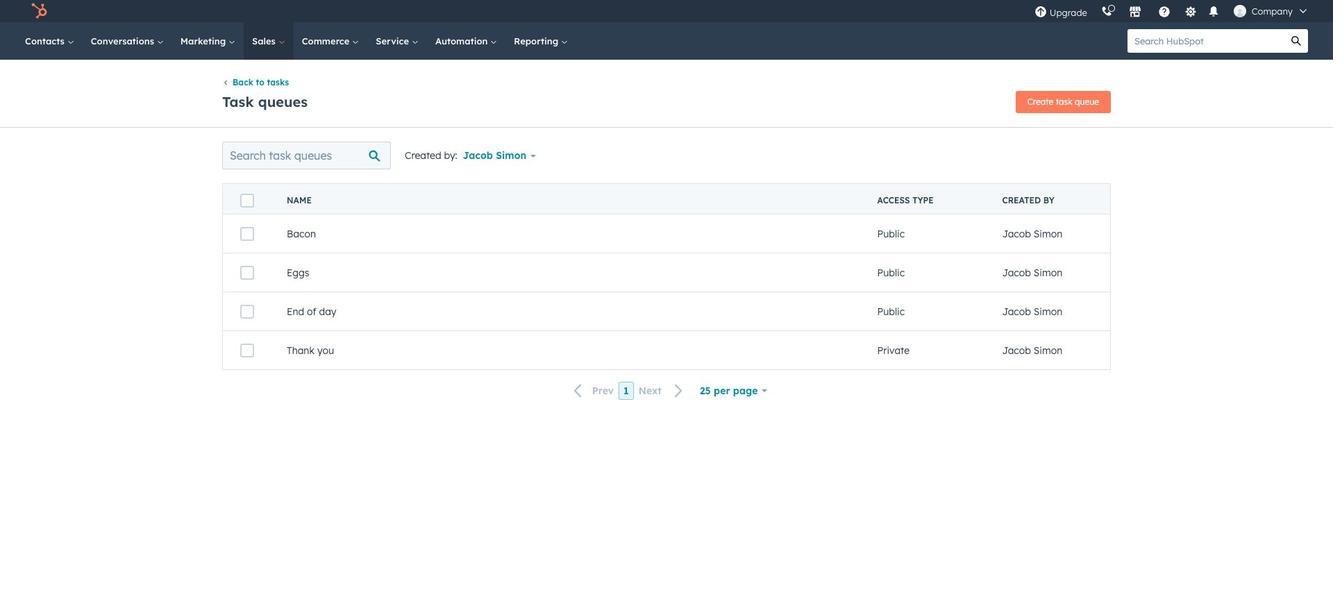 Task type: describe. For each thing, give the bounding box(es) containing it.
Search HubSpot search field
[[1128, 29, 1285, 53]]

pagination navigation
[[566, 382, 692, 400]]

jacob simon image
[[1234, 5, 1247, 17]]



Task type: vqa. For each thing, say whether or not it's contained in the screenshot.
SEARCH HUBSPOT "search box"
yes



Task type: locate. For each thing, give the bounding box(es) containing it.
marketplaces image
[[1129, 6, 1142, 19]]

banner
[[222, 87, 1111, 113]]

menu
[[1028, 0, 1317, 22]]

Search task queues search field
[[222, 142, 391, 170]]



